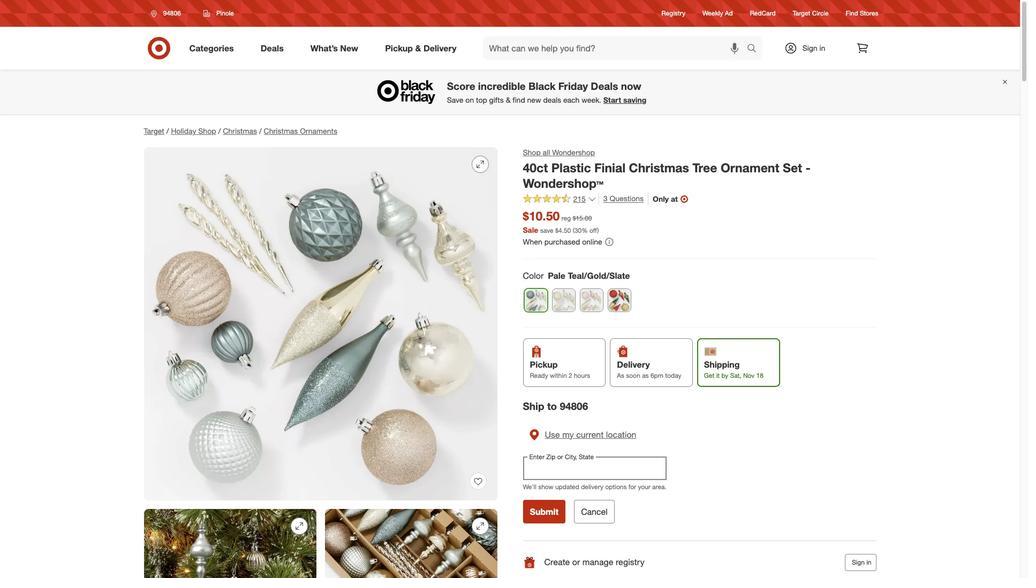 Task type: vqa. For each thing, say whether or not it's contained in the screenshot.
current
yes



Task type: describe. For each thing, give the bounding box(es) containing it.
0 horizontal spatial &
[[415, 43, 421, 53]]

as
[[617, 372, 624, 380]]

ornament
[[721, 160, 779, 175]]

2
[[569, 372, 572, 380]]

shipping get it by sat, nov 18
[[704, 359, 764, 380]]

teal/gold/slate
[[568, 270, 630, 281]]

1 horizontal spatial 94806
[[560, 400, 588, 412]]

30
[[575, 227, 582, 235]]

%
[[582, 227, 588, 235]]

off
[[590, 227, 597, 235]]

use my current location
[[545, 429, 636, 440]]

save
[[540, 227, 554, 235]]

sat,
[[730, 372, 741, 380]]

we'll show updated delivery options for your area.
[[523, 483, 666, 491]]

search button
[[742, 36, 768, 62]]

soon
[[626, 372, 640, 380]]

94806 button
[[144, 4, 192, 23]]

sign in inside 'link'
[[803, 43, 825, 52]]

sign inside button
[[852, 558, 865, 566]]

it
[[716, 372, 720, 380]]

40ct plastic finial christmas tree ornament set - wondershop™, 2 of 7 image
[[144, 509, 316, 578]]

what's new
[[310, 43, 358, 53]]

1 horizontal spatial christmas
[[264, 126, 298, 135]]

friday
[[558, 80, 588, 92]]

What can we help you find? suggestions appear below search field
[[483, 36, 749, 60]]

shop inside shop all wondershop 40ct plastic finial christmas tree ornament set - wondershop™
[[523, 148, 541, 157]]

show
[[538, 483, 553, 491]]

deals inside the score incredible black friday deals now save on top gifts & find new deals each week. start saving
[[591, 80, 618, 92]]

1 / from the left
[[166, 126, 169, 135]]

ready
[[530, 372, 548, 380]]

tree
[[693, 160, 717, 175]]

$10.50 reg $15.00 sale save $ 4.50 ( 30 % off )
[[523, 208, 599, 235]]

my
[[562, 429, 574, 440]]

red/green/gold image
[[608, 289, 631, 312]]

set
[[783, 160, 802, 175]]

0 horizontal spatial shop
[[198, 126, 216, 135]]

registry
[[662, 9, 685, 17]]

stores
[[860, 9, 878, 17]]

18
[[756, 372, 764, 380]]

pink/champagne image
[[580, 289, 603, 312]]

within
[[550, 372, 567, 380]]

cancel button
[[574, 500, 615, 524]]

what's new link
[[301, 36, 372, 60]]

finial
[[594, 160, 626, 175]]

215
[[573, 194, 586, 203]]

ship to 94806
[[523, 400, 588, 412]]

hours
[[574, 372, 590, 380]]

40ct
[[523, 160, 548, 175]]

delivery
[[581, 483, 604, 491]]

christmas ornaments link
[[264, 126, 337, 135]]

use my current location link
[[523, 421, 666, 448]]

delivery as soon as 6pm today
[[617, 359, 681, 380]]

redcard
[[750, 9, 776, 17]]

categories link
[[180, 36, 247, 60]]

40ct plastic finial christmas tree ornament set - wondershop™, 1 of 7 image
[[144, 147, 497, 501]]

4.50
[[558, 227, 571, 235]]

sign in inside button
[[852, 558, 872, 566]]

weekly ad
[[703, 9, 733, 17]]

candy champagne image
[[552, 289, 575, 312]]

find
[[513, 95, 525, 104]]

6pm
[[651, 372, 663, 380]]

or
[[572, 557, 580, 568]]

image gallery element
[[144, 147, 497, 578]]

sign in button
[[845, 554, 876, 571]]

only
[[653, 194, 669, 203]]

save
[[447, 95, 463, 104]]

black
[[529, 80, 556, 92]]

categories
[[189, 43, 234, 53]]

in inside sign in 'link'
[[820, 43, 825, 52]]

shipping
[[704, 359, 740, 370]]

incredible
[[478, 80, 526, 92]]

questions
[[610, 194, 644, 203]]

location
[[606, 429, 636, 440]]

$10.50
[[523, 208, 560, 223]]

pale teal/gold/slate image
[[525, 289, 547, 312]]

reg
[[562, 214, 571, 222]]

by
[[722, 372, 728, 380]]

each
[[563, 95, 580, 104]]

pickup for ready
[[530, 359, 558, 370]]

(
[[573, 227, 575, 235]]

circle
[[812, 9, 829, 17]]

deals link
[[252, 36, 297, 60]]

sign in link
[[775, 36, 842, 60]]

3 questions link
[[599, 193, 644, 205]]

plastic
[[551, 160, 591, 175]]

color
[[523, 270, 544, 281]]

ornaments
[[300, 126, 337, 135]]

create
[[544, 557, 570, 568]]

ad
[[725, 9, 733, 17]]



Task type: locate. For each thing, give the bounding box(es) containing it.
updated
[[555, 483, 579, 491]]

2 horizontal spatial christmas
[[629, 160, 689, 175]]

& inside the score incredible black friday deals now save on top gifts & find new deals each week. start saving
[[506, 95, 511, 104]]

1 horizontal spatial deals
[[591, 80, 618, 92]]

target circle link
[[793, 9, 829, 18]]

94806
[[163, 9, 181, 17], [560, 400, 588, 412]]

for
[[629, 483, 636, 491]]

1 horizontal spatial shop
[[523, 148, 541, 157]]

gifts
[[489, 95, 504, 104]]

start
[[603, 95, 621, 104]]

submit button
[[523, 500, 566, 524]]

get
[[704, 372, 715, 380]]

when
[[523, 237, 542, 246]]

shop all wondershop 40ct plastic finial christmas tree ornament set - wondershop™
[[523, 148, 811, 190]]

what's
[[310, 43, 338, 53]]

target circle
[[793, 9, 829, 17]]

0 horizontal spatial target
[[144, 126, 164, 135]]

0 vertical spatial sign in
[[803, 43, 825, 52]]

target / holiday shop / christmas / christmas ornaments
[[144, 126, 337, 135]]

create or manage registry
[[544, 557, 645, 568]]

find
[[846, 9, 858, 17]]

pickup up ready
[[530, 359, 558, 370]]

shop right holiday
[[198, 126, 216, 135]]

1 vertical spatial sign
[[852, 558, 865, 566]]

sign inside 'link'
[[803, 43, 817, 52]]

0 vertical spatial deals
[[261, 43, 284, 53]]

deals left what's
[[261, 43, 284, 53]]

all
[[543, 148, 550, 157]]

christmas link
[[223, 126, 257, 135]]

0 vertical spatial shop
[[198, 126, 216, 135]]

0 horizontal spatial christmas
[[223, 126, 257, 135]]

1 horizontal spatial pickup
[[530, 359, 558, 370]]

1 vertical spatial target
[[144, 126, 164, 135]]

nov
[[743, 372, 755, 380]]

christmas inside shop all wondershop 40ct plastic finial christmas tree ornament set - wondershop™
[[629, 160, 689, 175]]

94806 right "to"
[[560, 400, 588, 412]]

0 horizontal spatial sign
[[803, 43, 817, 52]]

None text field
[[523, 457, 666, 480]]

pickup inside pickup ready within 2 hours
[[530, 359, 558, 370]]

0 vertical spatial pickup
[[385, 43, 413, 53]]

pinole
[[216, 9, 234, 17]]

search
[[742, 44, 768, 54]]

pickup right new
[[385, 43, 413, 53]]

holiday shop link
[[171, 126, 216, 135]]

delivery inside delivery as soon as 6pm today
[[617, 359, 650, 370]]

your
[[638, 483, 650, 491]]

to
[[547, 400, 557, 412]]

0 vertical spatial 94806
[[163, 9, 181, 17]]

0 vertical spatial delivery
[[424, 43, 457, 53]]

pickup ready within 2 hours
[[530, 359, 590, 380]]

current
[[576, 429, 604, 440]]

shop left all
[[523, 148, 541, 157]]

3
[[603, 194, 608, 203]]

today
[[665, 372, 681, 380]]

3 / from the left
[[259, 126, 262, 135]]

0 horizontal spatial /
[[166, 126, 169, 135]]

1 vertical spatial pickup
[[530, 359, 558, 370]]

now
[[621, 80, 641, 92]]

2 horizontal spatial /
[[259, 126, 262, 135]]

deals up start
[[591, 80, 618, 92]]

pickup
[[385, 43, 413, 53], [530, 359, 558, 370]]

as
[[642, 372, 649, 380]]

pickup & delivery
[[385, 43, 457, 53]]

3 questions
[[603, 194, 644, 203]]

0 vertical spatial sign
[[803, 43, 817, 52]]

0 horizontal spatial pickup
[[385, 43, 413, 53]]

new
[[340, 43, 358, 53]]

delivery
[[424, 43, 457, 53], [617, 359, 650, 370]]

pinole button
[[196, 4, 241, 23]]

1 vertical spatial deals
[[591, 80, 618, 92]]

2 / from the left
[[218, 126, 221, 135]]

christmas left ornaments
[[264, 126, 298, 135]]

0 vertical spatial in
[[820, 43, 825, 52]]

0 vertical spatial &
[[415, 43, 421, 53]]

use
[[545, 429, 560, 440]]

/ right target link
[[166, 126, 169, 135]]

registry link
[[662, 9, 685, 18]]

holiday
[[171, 126, 196, 135]]

target left the circle
[[793, 9, 810, 17]]

$
[[555, 227, 558, 235]]

wondershop™
[[523, 175, 604, 190]]

1 vertical spatial in
[[867, 558, 872, 566]]

sign
[[803, 43, 817, 52], [852, 558, 865, 566]]

wondershop
[[552, 148, 595, 157]]

1 vertical spatial 94806
[[560, 400, 588, 412]]

purchased
[[544, 237, 580, 246]]

0 horizontal spatial in
[[820, 43, 825, 52]]

redcard link
[[750, 9, 776, 18]]

christmas right holiday shop link
[[223, 126, 257, 135]]

target for target / holiday shop / christmas / christmas ornaments
[[144, 126, 164, 135]]

deals
[[261, 43, 284, 53], [591, 80, 618, 92]]

1 horizontal spatial in
[[867, 558, 872, 566]]

christmas up "only"
[[629, 160, 689, 175]]

1 horizontal spatial sign
[[852, 558, 865, 566]]

saving
[[623, 95, 646, 104]]

)
[[597, 227, 599, 235]]

when purchased online
[[523, 237, 602, 246]]

1 horizontal spatial &
[[506, 95, 511, 104]]

target inside target circle link
[[793, 9, 810, 17]]

1 horizontal spatial target
[[793, 9, 810, 17]]

in inside sign in button
[[867, 558, 872, 566]]

1 vertical spatial sign in
[[852, 558, 872, 566]]

/ left 'christmas' link
[[218, 126, 221, 135]]

weekly ad link
[[703, 9, 733, 18]]

manage
[[582, 557, 613, 568]]

&
[[415, 43, 421, 53], [506, 95, 511, 104]]

1 horizontal spatial sign in
[[852, 558, 872, 566]]

delivery up soon
[[617, 359, 650, 370]]

/ right 'christmas' link
[[259, 126, 262, 135]]

1 horizontal spatial delivery
[[617, 359, 650, 370]]

pale
[[548, 270, 565, 281]]

deals
[[543, 95, 561, 104]]

area.
[[652, 483, 666, 491]]

1 vertical spatial shop
[[523, 148, 541, 157]]

215 link
[[523, 193, 596, 206]]

target for target circle
[[793, 9, 810, 17]]

1 horizontal spatial /
[[218, 126, 221, 135]]

pickup for &
[[385, 43, 413, 53]]

new
[[527, 95, 541, 104]]

target left holiday
[[144, 126, 164, 135]]

ship
[[523, 400, 544, 412]]

0 horizontal spatial deals
[[261, 43, 284, 53]]

0 vertical spatial target
[[793, 9, 810, 17]]

0 horizontal spatial sign in
[[803, 43, 825, 52]]

/
[[166, 126, 169, 135], [218, 126, 221, 135], [259, 126, 262, 135]]

find stores
[[846, 9, 878, 17]]

-
[[806, 160, 811, 175]]

1 vertical spatial delivery
[[617, 359, 650, 370]]

94806 left pinole dropdown button
[[163, 9, 181, 17]]

delivery up score
[[424, 43, 457, 53]]

94806 inside 94806 dropdown button
[[163, 9, 181, 17]]

we'll
[[523, 483, 536, 491]]

1 vertical spatial &
[[506, 95, 511, 104]]

40ct plastic finial christmas tree ornament set - wondershop™, 3 of 7 image
[[325, 509, 497, 578]]

online
[[582, 237, 602, 246]]

in
[[820, 43, 825, 52], [867, 558, 872, 566]]

target link
[[144, 126, 164, 135]]

0 horizontal spatial delivery
[[424, 43, 457, 53]]

top
[[476, 95, 487, 104]]

at
[[671, 194, 678, 203]]

0 horizontal spatial 94806
[[163, 9, 181, 17]]

only at
[[653, 194, 678, 203]]



